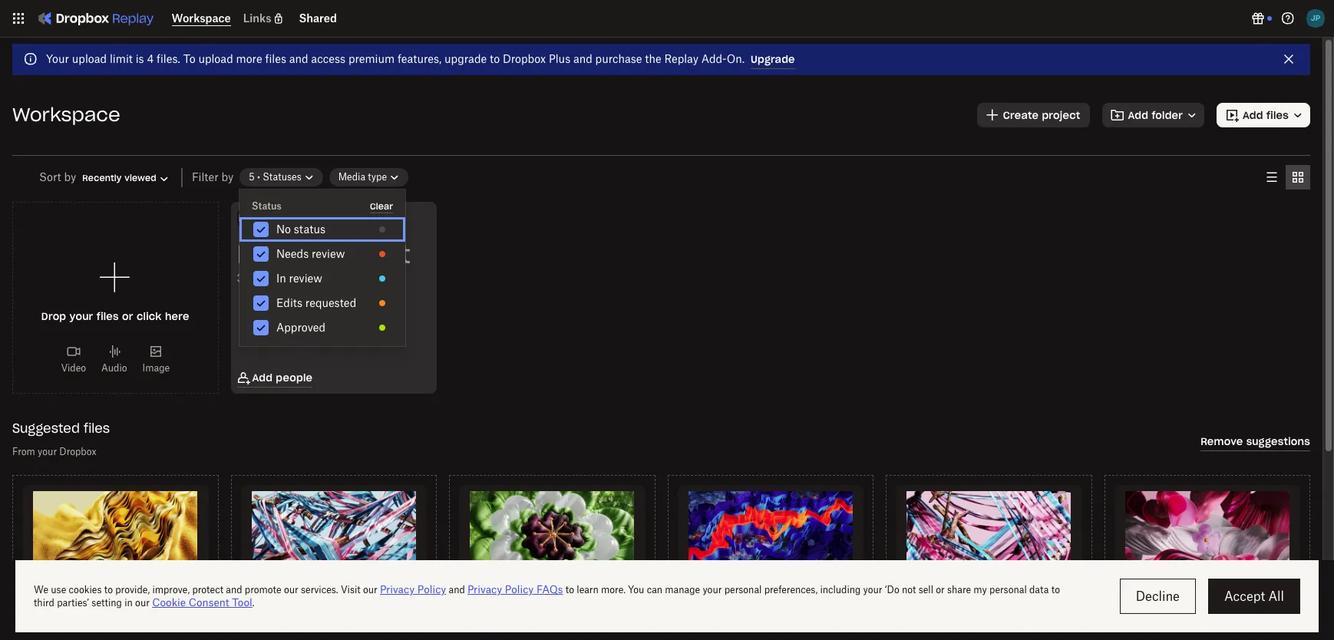 Task type: describe. For each thing, give the bounding box(es) containing it.
add-
[[702, 52, 727, 65]]

0 vertical spatial project
[[238, 213, 269, 224]]

image
[[143, 362, 170, 374]]

demo
[[237, 239, 312, 270]]

0 horizontal spatial files
[[84, 421, 110, 436]]

requested
[[305, 296, 356, 309]]

to
[[183, 52, 196, 65]]

5
[[249, 171, 255, 183]]

is
[[136, 52, 144, 65]]

4
[[147, 52, 154, 65]]

3
[[237, 273, 243, 284]]

status
[[252, 200, 282, 212]]

1 vertical spatial workspace
[[12, 103, 120, 127]]

no status checkbox item
[[240, 217, 406, 242]]

from
[[12, 446, 35, 458]]

your upload limit is 4 files. to upload more files and access premium features, upgrade to dropbox plus and purchase the replay add-on.
[[46, 52, 745, 65]]

in review checkbox item
[[240, 266, 406, 291]]

replay logo - go to homepage image
[[31, 6, 159, 31]]

to
[[490, 52, 500, 65]]

your
[[46, 52, 69, 65]]

no
[[276, 223, 291, 236]]

1 and from the left
[[289, 52, 308, 65]]

clear
[[370, 201, 393, 212]]

0 vertical spatial workspace
[[172, 12, 231, 25]]

on.
[[727, 52, 745, 65]]

in review
[[276, 272, 322, 285]]

2 and from the left
[[574, 52, 593, 65]]

plus
[[549, 52, 571, 65]]

review for in review
[[289, 272, 322, 285]]

1 vertical spatial dropbox
[[59, 446, 96, 458]]

files inside demo project 3 files
[[245, 273, 263, 284]]



Task type: vqa. For each thing, say whether or not it's contained in the screenshot.
Generate a transcript of your video with the Dropbox Replay Add-On.
no



Task type: locate. For each thing, give the bounding box(es) containing it.
1 horizontal spatial upload
[[198, 52, 233, 65]]

tile view image
[[1289, 168, 1308, 187]]

replay
[[665, 52, 699, 65]]

files right 3
[[245, 273, 263, 284]]

5 • statuses
[[249, 171, 302, 183]]

filter by
[[192, 170, 234, 184]]

menu
[[240, 190, 406, 346]]

premium
[[349, 52, 395, 65]]

status
[[294, 223, 326, 236]]

audio
[[101, 362, 127, 374]]

suggested files
[[12, 421, 110, 436]]

the
[[645, 52, 662, 65]]

shared
[[299, 12, 337, 25]]

project
[[238, 213, 269, 224], [319, 239, 411, 270]]

0 horizontal spatial project
[[238, 213, 269, 224]]

0 horizontal spatial and
[[289, 52, 308, 65]]

upload left limit at top left
[[72, 52, 107, 65]]

by for sort by
[[64, 170, 76, 184]]

files right more
[[265, 52, 286, 65]]

suggested
[[12, 421, 80, 436]]

needs
[[276, 247, 309, 260]]

and right "plus"
[[574, 52, 593, 65]]

1 vertical spatial review
[[289, 272, 322, 285]]

review for needs review
[[312, 247, 345, 260]]

purchase
[[596, 52, 642, 65]]

1 vertical spatial files
[[245, 273, 263, 284]]

and left access
[[289, 52, 308, 65]]

video
[[61, 362, 86, 374]]

needs review checkbox item
[[240, 242, 406, 266]]

edits requested
[[276, 296, 356, 309]]

dropbox inside your upload limit is 4 files. to upload more files and access premium features, upgrade to dropbox plus and purchase the replay add-on. 'alert'
[[503, 52, 546, 65]]

menu containing no status
[[240, 190, 406, 346]]

1 horizontal spatial project
[[319, 239, 411, 270]]

from your dropbox
[[12, 446, 96, 458]]

0 vertical spatial files
[[265, 52, 286, 65]]

review right in
[[289, 272, 322, 285]]

approved checkbox item
[[240, 316, 406, 340]]

clear button
[[370, 201, 393, 213]]

upload right to
[[198, 52, 233, 65]]

sort by
[[39, 170, 76, 184]]

2 upload from the left
[[198, 52, 233, 65]]

review down no status checkbox item
[[312, 247, 345, 260]]

files inside 'alert'
[[265, 52, 286, 65]]

1 vertical spatial project
[[319, 239, 411, 270]]

workspace down your
[[12, 103, 120, 127]]

files up from your dropbox
[[84, 421, 110, 436]]

0 vertical spatial review
[[312, 247, 345, 260]]

filter
[[192, 170, 219, 184]]

by right sort
[[64, 170, 76, 184]]

0 vertical spatial dropbox
[[503, 52, 546, 65]]

access
[[311, 52, 346, 65]]

approved
[[276, 321, 326, 334]]

list view image
[[1263, 168, 1282, 187]]

project down clear button
[[319, 239, 411, 270]]

0 horizontal spatial by
[[64, 170, 76, 184]]

limit
[[110, 52, 133, 65]]

project inside demo project 3 files
[[319, 239, 411, 270]]

1 horizontal spatial dropbox
[[503, 52, 546, 65]]

sort
[[39, 170, 61, 184]]

your upload limit is 4 files. to upload more files and access premium features, upgrade to dropbox plus and purchase the replay add-on. alert
[[12, 44, 1311, 75]]

project down status
[[238, 213, 269, 224]]

1 by from the left
[[64, 170, 76, 184]]

review
[[312, 247, 345, 260], [289, 272, 322, 285]]

links
[[243, 12, 271, 25]]

1 horizontal spatial by
[[221, 170, 234, 184]]

upload
[[72, 52, 107, 65], [198, 52, 233, 65]]

•
[[257, 171, 260, 183]]

dropbox right 'to'
[[503, 52, 546, 65]]

1 horizontal spatial and
[[574, 52, 593, 65]]

demo project 3 files
[[237, 239, 411, 284]]

edits
[[276, 296, 303, 309]]

upgrade
[[445, 52, 487, 65]]

workspace
[[172, 12, 231, 25], [12, 103, 120, 127]]

0 horizontal spatial workspace
[[12, 103, 120, 127]]

2 by from the left
[[221, 170, 234, 184]]

your
[[38, 446, 57, 458]]

in
[[276, 272, 286, 285]]

1 upload from the left
[[72, 52, 107, 65]]

workspace up to
[[172, 12, 231, 25]]

more
[[236, 52, 262, 65]]

workspace link
[[172, 12, 231, 26], [172, 12, 231, 25]]

2 horizontal spatial files
[[265, 52, 286, 65]]

and
[[289, 52, 308, 65], [574, 52, 593, 65]]

dropbox
[[503, 52, 546, 65], [59, 446, 96, 458]]

statuses
[[263, 171, 302, 183]]

no status
[[276, 223, 326, 236]]

by right filter
[[221, 170, 234, 184]]

by for filter by
[[221, 170, 234, 184]]

features,
[[398, 52, 442, 65]]

needs review
[[276, 247, 345, 260]]

dropbox down 'suggested files' at the left
[[59, 446, 96, 458]]

1 horizontal spatial workspace
[[172, 12, 231, 25]]

tab list
[[1260, 165, 1311, 190]]

0 horizontal spatial upload
[[72, 52, 107, 65]]

files
[[265, 52, 286, 65], [245, 273, 263, 284], [84, 421, 110, 436]]

0 horizontal spatial dropbox
[[59, 446, 96, 458]]

shared link
[[299, 12, 337, 25], [299, 12, 337, 25]]

by
[[64, 170, 76, 184], [221, 170, 234, 184]]

edits requested checkbox item
[[240, 291, 406, 316]]

1 horizontal spatial files
[[245, 273, 263, 284]]

files.
[[157, 52, 180, 65]]

2 vertical spatial files
[[84, 421, 110, 436]]



